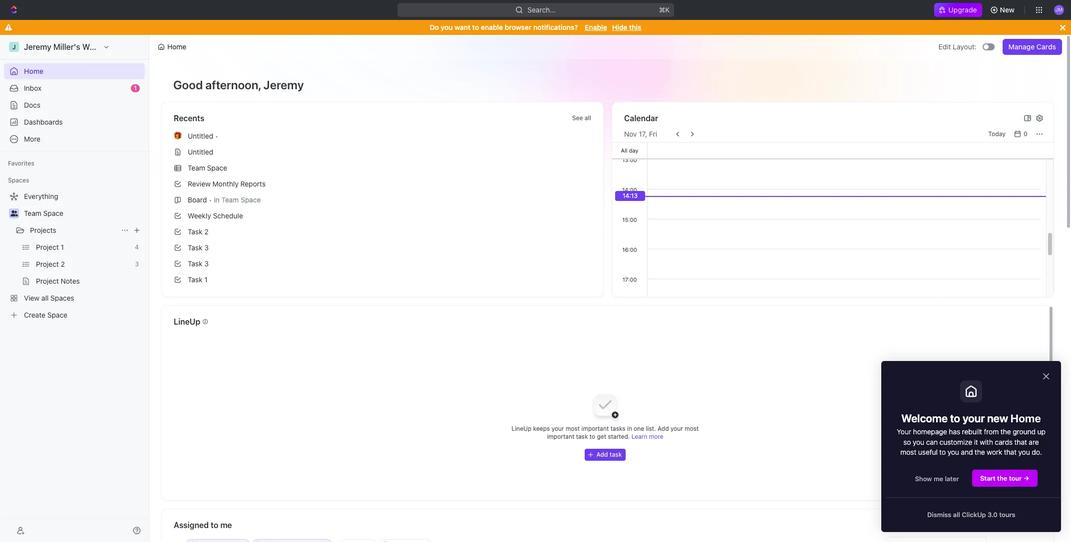 Task type: describe. For each thing, give the bounding box(es) containing it.
×
[[1042, 369, 1050, 383]]

1 horizontal spatial 1
[[134, 84, 137, 92]]

work
[[987, 448, 1002, 457]]

up
[[1038, 428, 1046, 437]]

project notes
[[36, 277, 80, 286]]

upgrade
[[949, 5, 977, 14]]

do
[[430, 23, 439, 31]]

all for see
[[585, 114, 591, 122]]

project for project 1
[[36, 243, 59, 252]]

you right so
[[913, 438, 925, 447]]

manage
[[1009, 42, 1035, 51]]

🎁
[[174, 132, 182, 140]]

jm button
[[1051, 2, 1067, 18]]

start the tour →
[[980, 475, 1030, 483]]

untitled link
[[170, 144, 595, 160]]

more
[[649, 434, 664, 441]]

your for to
[[963, 413, 985, 426]]

are
[[1029, 438, 1039, 447]]

space up projects
[[43, 209, 63, 218]]

board
[[188, 196, 207, 204]]

0 horizontal spatial team space link
[[24, 206, 143, 222]]

show me later
[[915, 476, 959, 484]]

browser
[[505, 23, 532, 31]]

17:00
[[623, 277, 637, 283]]

2 task from the top
[[188, 244, 203, 252]]

start
[[980, 475, 996, 483]]

learn more link
[[632, 434, 664, 441]]

1 vertical spatial the
[[975, 448, 985, 457]]

3 inside tree
[[135, 261, 139, 268]]

the inside button
[[997, 475, 1008, 483]]

• for untitled
[[215, 132, 218, 140]]

15:00
[[622, 217, 637, 223]]

0 horizontal spatial spaces
[[8, 177, 29, 184]]

untitled for untitled •
[[188, 132, 213, 140]]

• for board
[[209, 196, 212, 204]]

more button
[[4, 131, 145, 147]]

review monthly reports link
[[170, 176, 595, 192]]

2 for task 2
[[204, 228, 209, 236]]

jeremy inside sidebar navigation
[[24, 42, 51, 51]]

task 2 link
[[170, 224, 595, 240]]

3 for 2nd task 3 link from the top of the page
[[204, 260, 209, 268]]

0 button
[[1012, 128, 1032, 140]]

0 vertical spatial in
[[214, 196, 220, 204]]

1 vertical spatial important
[[547, 434, 574, 441]]

project 1
[[36, 243, 64, 252]]

review monthly reports
[[188, 180, 266, 188]]

create space link
[[4, 308, 143, 324]]

view all spaces link
[[4, 291, 143, 307]]

project for project 2
[[36, 260, 59, 269]]

weekly schedule link
[[170, 208, 595, 224]]

new
[[1000, 5, 1015, 14]]

you down customize
[[948, 448, 959, 457]]

add inside the lineup keeps your most important tasks in one list. add your most important task to get started.
[[658, 426, 669, 433]]

afternoon,
[[205, 78, 261, 92]]

dismiss all clickup 3.0 tours button
[[919, 507, 1024, 524]]

to inside the lineup keeps your most important tasks in one list. add your most important task to get started.
[[590, 434, 595, 441]]

project 1 link
[[36, 240, 131, 256]]

0 vertical spatial the
[[1001, 428, 1011, 437]]

space up monthly
[[207, 164, 227, 172]]

1 vertical spatial that
[[1004, 448, 1017, 457]]

nov 17, fri
[[624, 130, 657, 138]]

view all spaces
[[24, 294, 74, 303]]

spaces inside view all spaces "link"
[[50, 294, 74, 303]]

weekly schedule
[[188, 212, 243, 220]]

manage cards
[[1009, 42, 1056, 51]]

0 vertical spatial team space link
[[170, 160, 595, 176]]

your
[[897, 428, 911, 437]]

can
[[926, 438, 938, 447]]

search...
[[527, 5, 556, 14]]

add inside button
[[597, 451, 608, 459]]

1 horizontal spatial your
[[671, 426, 683, 433]]

favorites button
[[4, 158, 38, 170]]

everything
[[24, 192, 58, 201]]

board • in team space
[[188, 196, 261, 204]]

2 task 3 link from the top
[[170, 256, 595, 272]]

do you want to enable browser notifications? enable hide this
[[430, 23, 642, 31]]

monthly
[[213, 180, 239, 188]]

weekly
[[188, 212, 211, 220]]

projects
[[30, 226, 56, 235]]

to right the assigned
[[211, 521, 218, 530]]

→
[[1024, 475, 1030, 483]]

16:00
[[622, 247, 637, 253]]

you left do.
[[1019, 448, 1030, 457]]

all day
[[621, 147, 639, 154]]

useful
[[918, 448, 938, 457]]

3 task from the top
[[188, 260, 203, 268]]

view
[[24, 294, 40, 303]]

0 vertical spatial team
[[188, 164, 205, 172]]

later
[[945, 476, 959, 484]]

calendar
[[624, 114, 658, 123]]

has
[[949, 428, 960, 437]]

so
[[904, 438, 911, 447]]

started.
[[608, 434, 630, 441]]

learn
[[632, 434, 647, 441]]

all
[[621, 147, 628, 154]]

jeremy miller's workspace, , element
[[9, 42, 19, 52]]

task 2
[[188, 228, 209, 236]]

see
[[572, 114, 583, 122]]

assigned to me
[[174, 521, 232, 530]]

new button
[[986, 2, 1021, 18]]

space inside create space link
[[47, 311, 67, 320]]

see all button
[[568, 112, 595, 124]]

show me later button
[[907, 471, 967, 488]]

create space
[[24, 311, 67, 320]]

dashboards link
[[4, 114, 145, 130]]

space down reports
[[241, 196, 261, 204]]

all for dismiss
[[953, 512, 960, 520]]

today button
[[985, 128, 1010, 140]]

assigned
[[174, 521, 209, 530]]

task 1
[[188, 276, 208, 284]]

reports
[[240, 180, 266, 188]]

jm
[[1056, 7, 1063, 13]]

tour
[[1009, 475, 1022, 483]]

to up has
[[950, 413, 960, 426]]

learn more
[[632, 434, 664, 441]]

it
[[974, 438, 978, 447]]

1 horizontal spatial most
[[685, 426, 699, 433]]

projects link
[[30, 223, 117, 239]]

fri
[[649, 130, 657, 138]]

project 2 link
[[36, 257, 131, 273]]

all for view
[[41, 294, 49, 303]]



Task type: vqa. For each thing, say whether or not it's contained in the screenshot.
rightmost 6
no



Task type: locate. For each thing, give the bounding box(es) containing it.
1 horizontal spatial jeremy
[[263, 78, 304, 92]]

0 horizontal spatial most
[[566, 426, 580, 433]]

do.
[[1032, 448, 1042, 457]]

nov 17, fri button
[[624, 130, 657, 138]]

2 project from the top
[[36, 260, 59, 269]]

1 vertical spatial team
[[221, 196, 239, 204]]

j
[[12, 43, 16, 51]]

dismiss
[[927, 512, 952, 520]]

task down started.
[[610, 451, 622, 459]]

review
[[188, 180, 211, 188]]

list.
[[646, 426, 656, 433]]

2 horizontal spatial most
[[901, 448, 917, 457]]

good afternoon, jeremy
[[173, 78, 304, 92]]

spaces
[[8, 177, 29, 184], [50, 294, 74, 303]]

sidebar navigation
[[0, 35, 151, 543]]

1 vertical spatial jeremy
[[263, 78, 304, 92]]

untitled down untitled •
[[188, 148, 213, 156]]

untitled •
[[188, 132, 218, 140]]

enable
[[585, 23, 607, 31]]

jeremy miller's workspace
[[24, 42, 124, 51]]

1 vertical spatial all
[[41, 294, 49, 303]]

home inside sidebar navigation
[[24, 67, 43, 75]]

tree
[[4, 189, 145, 324]]

miller's
[[53, 42, 80, 51]]

create
[[24, 311, 45, 320]]

0 horizontal spatial 1
[[61, 243, 64, 252]]

important
[[582, 426, 609, 433], [547, 434, 574, 441]]

me
[[934, 476, 943, 484], [220, 521, 232, 530]]

2 vertical spatial team
[[24, 209, 41, 218]]

task
[[188, 228, 203, 236], [188, 244, 203, 252], [188, 260, 203, 268], [188, 276, 203, 284]]

add task
[[597, 451, 622, 459]]

most inside the welcome to your new home your homepage has rebuilt from the ground up so you can customize it with cards that are most useful to you and the work that you do.
[[901, 448, 917, 457]]

• inside board • in team space
[[209, 196, 212, 204]]

manage cards button
[[1003, 39, 1062, 55]]

team up review on the left of the page
[[188, 164, 205, 172]]

all right 'see'
[[585, 114, 591, 122]]

1 horizontal spatial me
[[934, 476, 943, 484]]

tree inside sidebar navigation
[[4, 189, 145, 324]]

important up get
[[582, 426, 609, 433]]

task left get
[[576, 434, 588, 441]]

2 up the project notes
[[61, 260, 65, 269]]

jeremy
[[24, 42, 51, 51], [263, 78, 304, 92]]

want
[[455, 23, 471, 31]]

1 vertical spatial untitled
[[188, 148, 213, 156]]

home inside the welcome to your new home your homepage has rebuilt from the ground up so you can customize it with cards that are most useful to you and the work that you do.
[[1011, 413, 1041, 426]]

2 horizontal spatial team
[[221, 196, 239, 204]]

0 vertical spatial important
[[582, 426, 609, 433]]

• right board
[[209, 196, 212, 204]]

0 vertical spatial •
[[215, 132, 218, 140]]

team space link down everything link
[[24, 206, 143, 222]]

task 3 for 2nd task 3 link from the top of the page
[[188, 260, 209, 268]]

1 horizontal spatial 2
[[204, 228, 209, 236]]

2 task 3 from the top
[[188, 260, 209, 268]]

get
[[597, 434, 606, 441]]

0 vertical spatial home
[[167, 42, 186, 51]]

all inside "link"
[[41, 294, 49, 303]]

14:00
[[622, 187, 637, 193]]

0 vertical spatial 2
[[204, 228, 209, 236]]

1 for project 1
[[61, 243, 64, 252]]

•
[[215, 132, 218, 140], [209, 196, 212, 204]]

edit layout:
[[939, 42, 977, 51]]

nov
[[624, 130, 637, 138]]

with
[[980, 438, 993, 447]]

rebuilt
[[962, 428, 982, 437]]

1 project from the top
[[36, 243, 59, 252]]

0 horizontal spatial task
[[576, 434, 588, 441]]

1 vertical spatial project
[[36, 260, 59, 269]]

• right 🎁
[[215, 132, 218, 140]]

2 inside sidebar navigation
[[61, 260, 65, 269]]

home up inbox
[[24, 67, 43, 75]]

more
[[24, 135, 40, 143]]

your right list.
[[671, 426, 683, 433]]

team space up projects
[[24, 209, 63, 218]]

me right the assigned
[[220, 521, 232, 530]]

0 horizontal spatial your
[[552, 426, 564, 433]]

0 vertical spatial 1
[[134, 84, 137, 92]]

1 horizontal spatial spaces
[[50, 294, 74, 303]]

notes
[[61, 277, 80, 286]]

home up good
[[167, 42, 186, 51]]

1 horizontal spatial important
[[582, 426, 609, 433]]

task inside the lineup keeps your most important tasks in one list. add your most important task to get started.
[[576, 434, 588, 441]]

to right want at left top
[[472, 23, 479, 31]]

most
[[566, 426, 580, 433], [685, 426, 699, 433], [901, 448, 917, 457]]

task 3 up the task 1
[[188, 260, 209, 268]]

and
[[961, 448, 973, 457]]

1 for task 1
[[204, 276, 208, 284]]

lineup left keeps
[[512, 426, 532, 433]]

you
[[441, 23, 453, 31], [913, 438, 925, 447], [948, 448, 959, 457], [1019, 448, 1030, 457]]

2
[[204, 228, 209, 236], [61, 260, 65, 269]]

that down ground
[[1015, 438, 1027, 447]]

good
[[173, 78, 203, 92]]

2 horizontal spatial your
[[963, 413, 985, 426]]

• inside untitled •
[[215, 132, 218, 140]]

0 vertical spatial project
[[36, 243, 59, 252]]

project for project notes
[[36, 277, 59, 286]]

most right keeps
[[566, 426, 580, 433]]

favorites
[[8, 160, 34, 167]]

one
[[634, 426, 644, 433]]

1 horizontal spatial team space
[[188, 164, 227, 172]]

untitled for untitled
[[188, 148, 213, 156]]

2 for project 2
[[61, 260, 65, 269]]

1 vertical spatial •
[[209, 196, 212, 204]]

0 vertical spatial spaces
[[8, 177, 29, 184]]

14:13
[[623, 192, 638, 200]]

hide
[[612, 23, 627, 31]]

0 horizontal spatial important
[[547, 434, 574, 441]]

the up cards
[[1001, 428, 1011, 437]]

notifications?
[[533, 23, 578, 31]]

3 project from the top
[[36, 277, 59, 286]]

in left one
[[627, 426, 632, 433]]

team space
[[188, 164, 227, 172], [24, 209, 63, 218]]

the down it
[[975, 448, 985, 457]]

0 vertical spatial task 3
[[188, 244, 209, 252]]

add task button
[[585, 449, 626, 461]]

task inside button
[[610, 451, 622, 459]]

spaces down favorites 'button'
[[8, 177, 29, 184]]

tree containing everything
[[4, 189, 145, 324]]

1 horizontal spatial team
[[188, 164, 205, 172]]

1 inside the task 1 link
[[204, 276, 208, 284]]

0 vertical spatial task
[[576, 434, 588, 441]]

team
[[188, 164, 205, 172], [221, 196, 239, 204], [24, 209, 41, 218]]

team up schedule
[[221, 196, 239, 204]]

1 task 3 link from the top
[[170, 240, 595, 256]]

user group image
[[10, 211, 18, 217]]

1
[[134, 84, 137, 92], [61, 243, 64, 252], [204, 276, 208, 284]]

1 vertical spatial 1
[[61, 243, 64, 252]]

space down the view all spaces
[[47, 311, 67, 320]]

⌘k
[[659, 5, 670, 14]]

add task button
[[585, 449, 626, 461]]

ground
[[1013, 428, 1036, 437]]

1 horizontal spatial task
[[610, 451, 622, 459]]

team space up review on the left of the page
[[188, 164, 227, 172]]

× navigation
[[881, 362, 1066, 533]]

2 horizontal spatial 1
[[204, 276, 208, 284]]

0 horizontal spatial •
[[209, 196, 212, 204]]

add down get
[[597, 451, 608, 459]]

see all
[[572, 114, 591, 122]]

0 horizontal spatial lineup
[[174, 318, 200, 327]]

2 horizontal spatial home
[[1011, 413, 1041, 426]]

keeps
[[533, 426, 550, 433]]

inbox
[[24, 84, 41, 92]]

1 task 3 from the top
[[188, 244, 209, 252]]

cards
[[995, 438, 1013, 447]]

project up the view all spaces
[[36, 277, 59, 286]]

1 vertical spatial add
[[597, 451, 608, 459]]

that down cards
[[1004, 448, 1017, 457]]

1 inside project 1 link
[[61, 243, 64, 252]]

team space link up the weekly schedule link
[[170, 160, 595, 176]]

all right the view
[[41, 294, 49, 303]]

2 vertical spatial project
[[36, 277, 59, 286]]

0 horizontal spatial 2
[[61, 260, 65, 269]]

customize
[[940, 438, 972, 447]]

most down so
[[901, 448, 917, 457]]

home link
[[4, 63, 145, 79]]

lineup for lineup
[[174, 318, 200, 327]]

docs link
[[4, 97, 145, 113]]

2 untitled from the top
[[188, 148, 213, 156]]

1 vertical spatial spaces
[[50, 294, 74, 303]]

your for keeps
[[552, 426, 564, 433]]

0 vertical spatial lineup
[[174, 318, 200, 327]]

3.0
[[988, 512, 998, 520]]

1 vertical spatial team space link
[[24, 206, 143, 222]]

your up "rebuilt"
[[963, 413, 985, 426]]

untitled down the recents
[[188, 132, 213, 140]]

1 vertical spatial task
[[610, 451, 622, 459]]

start the tour → button
[[972, 470, 1038, 488]]

0 vertical spatial all
[[585, 114, 591, 122]]

me left later
[[934, 476, 943, 484]]

1 untitled from the top
[[188, 132, 213, 140]]

add
[[658, 426, 669, 433], [597, 451, 608, 459]]

team inside sidebar navigation
[[24, 209, 41, 218]]

0 horizontal spatial add
[[597, 451, 608, 459]]

most right list.
[[685, 426, 699, 433]]

me inside button
[[934, 476, 943, 484]]

1 horizontal spatial home
[[167, 42, 186, 51]]

13:00
[[622, 157, 637, 163]]

the left tour at bottom
[[997, 475, 1008, 483]]

1 vertical spatial in
[[627, 426, 632, 433]]

your inside the welcome to your new home your homepage has rebuilt from the ground up so you can customize it with cards that are most useful to you and the work that you do.
[[963, 413, 985, 426]]

17,
[[639, 130, 647, 138]]

project down project 1 on the top of page
[[36, 260, 59, 269]]

homepage
[[913, 428, 947, 437]]

1 vertical spatial lineup
[[512, 426, 532, 433]]

enable
[[481, 23, 503, 31]]

0 horizontal spatial jeremy
[[24, 42, 51, 51]]

0 horizontal spatial team space
[[24, 209, 63, 218]]

in
[[214, 196, 220, 204], [627, 426, 632, 433]]

2 horizontal spatial all
[[953, 512, 960, 520]]

add up more
[[658, 426, 669, 433]]

home up ground
[[1011, 413, 1041, 426]]

0 horizontal spatial all
[[41, 294, 49, 303]]

0 horizontal spatial me
[[220, 521, 232, 530]]

lineup for lineup keeps your most important tasks in one list. add your most important task to get started.
[[512, 426, 532, 433]]

0 horizontal spatial team
[[24, 209, 41, 218]]

1 vertical spatial home
[[24, 67, 43, 75]]

project up project 2
[[36, 243, 59, 252]]

task 3 for 2nd task 3 link from the bottom
[[188, 244, 209, 252]]

in up weekly schedule at the left of the page
[[214, 196, 220, 204]]

1 horizontal spatial in
[[627, 426, 632, 433]]

0 vertical spatial jeremy
[[24, 42, 51, 51]]

task 3 link down task 2 link
[[170, 256, 595, 272]]

0 vertical spatial add
[[658, 426, 669, 433]]

all left clickup
[[953, 512, 960, 520]]

task
[[576, 434, 588, 441], [610, 451, 622, 459]]

1 horizontal spatial •
[[215, 132, 218, 140]]

2 down weekly
[[204, 228, 209, 236]]

2 vertical spatial 1
[[204, 276, 208, 284]]

3 for 2nd task 3 link from the bottom
[[204, 244, 209, 252]]

important down keeps
[[547, 434, 574, 441]]

your right keeps
[[552, 426, 564, 433]]

3 up the task 1
[[204, 260, 209, 268]]

you right do on the left top
[[441, 23, 453, 31]]

1 horizontal spatial all
[[585, 114, 591, 122]]

layout:
[[953, 42, 977, 51]]

0 vertical spatial me
[[934, 476, 943, 484]]

0 horizontal spatial in
[[214, 196, 220, 204]]

1 vertical spatial 2
[[61, 260, 65, 269]]

team space inside sidebar navigation
[[24, 209, 63, 218]]

in inside the lineup keeps your most important tasks in one list. add your most important task to get started.
[[627, 426, 632, 433]]

task 3 down task 2
[[188, 244, 209, 252]]

all inside × navigation
[[953, 512, 960, 520]]

1 vertical spatial team space
[[24, 209, 63, 218]]

spaces down the project notes
[[50, 294, 74, 303]]

0 vertical spatial that
[[1015, 438, 1027, 447]]

welcome
[[902, 413, 948, 426]]

2 vertical spatial home
[[1011, 413, 1041, 426]]

team right user group image
[[24, 209, 41, 218]]

1 vertical spatial me
[[220, 521, 232, 530]]

3 down 4 at the left of page
[[135, 261, 139, 268]]

0 vertical spatial untitled
[[188, 132, 213, 140]]

1 task from the top
[[188, 228, 203, 236]]

upgrade link
[[935, 3, 982, 17]]

3 down task 2
[[204, 244, 209, 252]]

clickup
[[962, 512, 986, 520]]

workspace
[[82, 42, 124, 51]]

1 vertical spatial task 3
[[188, 260, 209, 268]]

to left get
[[590, 434, 595, 441]]

2 vertical spatial the
[[997, 475, 1008, 483]]

new
[[987, 413, 1008, 426]]

tasks
[[611, 426, 626, 433]]

4 task from the top
[[188, 276, 203, 284]]

1 horizontal spatial add
[[658, 426, 669, 433]]

task 3 link up the task 1 link
[[170, 240, 595, 256]]

to right useful
[[940, 448, 946, 457]]

lineup inside the lineup keeps your most important tasks in one list. add your most important task to get started.
[[512, 426, 532, 433]]

1 horizontal spatial team space link
[[170, 160, 595, 176]]

0
[[1024, 130, 1028, 138]]

edit
[[939, 42, 951, 51]]

dismiss all clickup 3.0 tours
[[927, 512, 1016, 520]]

1 horizontal spatial lineup
[[512, 426, 532, 433]]

lineup down the task 1
[[174, 318, 200, 327]]

2 vertical spatial all
[[953, 512, 960, 520]]

0 horizontal spatial home
[[24, 67, 43, 75]]

0 vertical spatial team space
[[188, 164, 227, 172]]

space
[[207, 164, 227, 172], [241, 196, 261, 204], [43, 209, 63, 218], [47, 311, 67, 320]]



